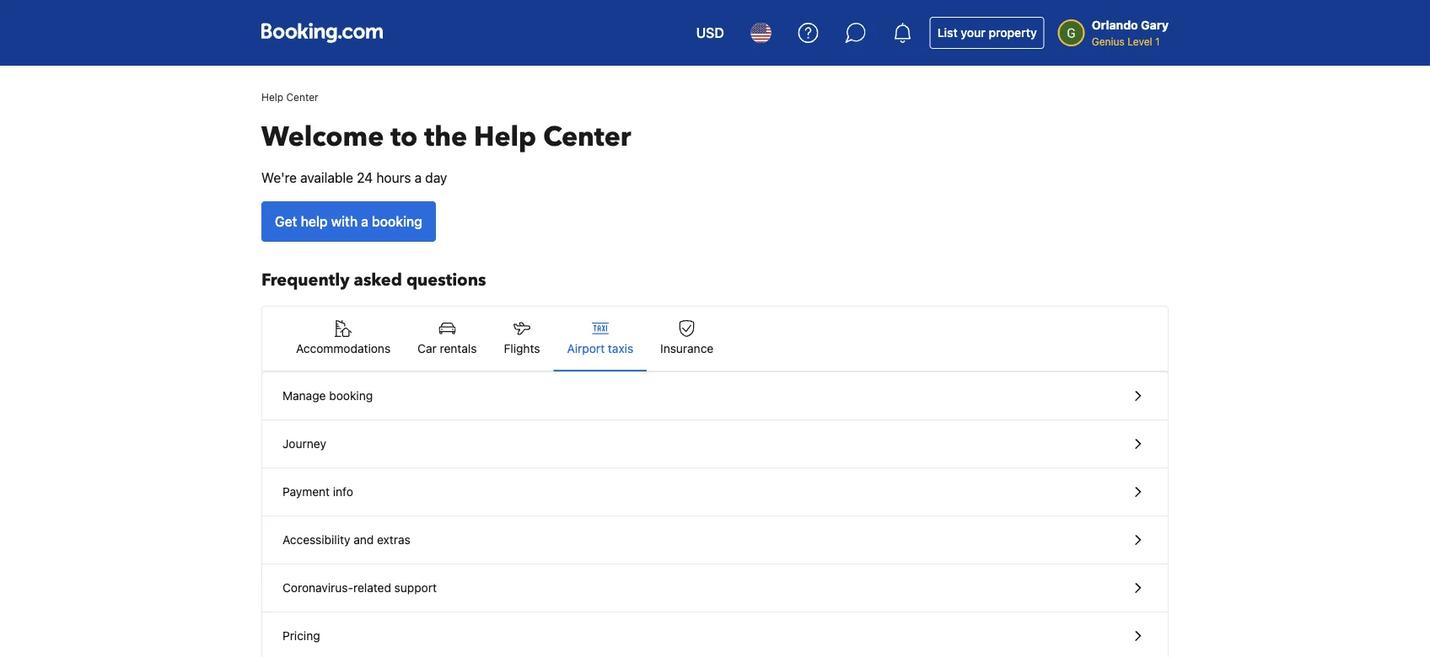 Task type: describe. For each thing, give the bounding box(es) containing it.
journey button
[[262, 421, 1168, 469]]

booking.com online hotel reservations image
[[261, 23, 383, 43]]

payment info button
[[262, 469, 1168, 517]]

flights
[[504, 342, 540, 356]]

car
[[418, 342, 437, 356]]

accommodations
[[296, 342, 391, 356]]

1 horizontal spatial a
[[415, 170, 422, 186]]

welcome
[[261, 119, 384, 156]]

0 vertical spatial center
[[286, 91, 319, 103]]

list your property
[[938, 26, 1037, 40]]

accessibility
[[283, 534, 350, 547]]

and
[[354, 534, 374, 547]]

coronavirus-
[[283, 582, 353, 596]]

flights button
[[490, 307, 554, 371]]

hours
[[377, 170, 411, 186]]

manage booking button
[[262, 373, 1168, 421]]

accommodations button
[[283, 307, 404, 371]]

insurance button
[[647, 307, 727, 371]]

property
[[989, 26, 1037, 40]]

24
[[357, 170, 373, 186]]

a inside button
[[361, 214, 369, 230]]

we're available 24 hours a day
[[261, 170, 447, 186]]

get help with a booking
[[275, 214, 422, 230]]

payment info
[[283, 485, 353, 499]]

frequently asked questions
[[261, 269, 486, 292]]

0 horizontal spatial help
[[261, 91, 284, 103]]

get help with a booking button
[[261, 202, 436, 242]]

coronavirus-related support button
[[262, 565, 1168, 613]]

1 vertical spatial help
[[474, 119, 537, 156]]

asked
[[354, 269, 402, 292]]

rentals
[[440, 342, 477, 356]]

airport taxis
[[567, 342, 634, 356]]

list
[[938, 26, 958, 40]]

extras
[[377, 534, 411, 547]]



Task type: vqa. For each thing, say whether or not it's contained in the screenshot.
THE FOR
no



Task type: locate. For each thing, give the bounding box(es) containing it.
related
[[353, 582, 391, 596]]

payment
[[283, 485, 330, 499]]

orlando
[[1092, 18, 1139, 32]]

tab list
[[262, 307, 1168, 373]]

orlando gary genius level 1
[[1092, 18, 1169, 47]]

help up welcome
[[261, 91, 284, 103]]

usd
[[696, 25, 724, 41]]

help
[[261, 91, 284, 103], [474, 119, 537, 156]]

info
[[333, 485, 353, 499]]

usd button
[[686, 13, 734, 53]]

questions
[[407, 269, 486, 292]]

car rentals
[[418, 342, 477, 356]]

1 vertical spatial center
[[543, 119, 631, 156]]

booking down hours at the top
[[372, 214, 422, 230]]

to
[[391, 119, 418, 156]]

airport
[[567, 342, 605, 356]]

level
[[1128, 35, 1153, 47]]

1 horizontal spatial center
[[543, 119, 631, 156]]

taxis
[[608, 342, 634, 356]]

available
[[300, 170, 353, 186]]

1 vertical spatial booking
[[329, 389, 373, 403]]

manage booking
[[283, 389, 373, 403]]

1 vertical spatial a
[[361, 214, 369, 230]]

your
[[961, 26, 986, 40]]

0 horizontal spatial a
[[361, 214, 369, 230]]

manage
[[283, 389, 326, 403]]

booking
[[372, 214, 422, 230], [329, 389, 373, 403]]

car rentals button
[[404, 307, 490, 371]]

1 horizontal spatial help
[[474, 119, 537, 156]]

a
[[415, 170, 422, 186], [361, 214, 369, 230]]

journey
[[283, 437, 326, 451]]

0 vertical spatial booking
[[372, 214, 422, 230]]

tab list containing accommodations
[[262, 307, 1168, 373]]

airport taxis button
[[554, 307, 647, 371]]

help right the
[[474, 119, 537, 156]]

help center
[[261, 91, 319, 103]]

booking right manage
[[329, 389, 373, 403]]

coronavirus-related support
[[283, 582, 437, 596]]

frequently
[[261, 269, 350, 292]]

pricing button
[[262, 613, 1168, 658]]

booking inside get help with a booking button
[[372, 214, 422, 230]]

we're
[[261, 170, 297, 186]]

support
[[395, 582, 437, 596]]

help
[[301, 214, 328, 230]]

list your property link
[[930, 17, 1045, 49]]

genius
[[1092, 35, 1125, 47]]

with
[[331, 214, 358, 230]]

gary
[[1141, 18, 1169, 32]]

booking inside manage booking button
[[329, 389, 373, 403]]

the
[[425, 119, 467, 156]]

center
[[286, 91, 319, 103], [543, 119, 631, 156]]

accessibility and extras
[[283, 534, 411, 547]]

insurance
[[661, 342, 714, 356]]

day
[[425, 170, 447, 186]]

0 vertical spatial help
[[261, 91, 284, 103]]

a left day
[[415, 170, 422, 186]]

accessibility and extras button
[[262, 517, 1168, 565]]

get
[[275, 214, 297, 230]]

1
[[1156, 35, 1160, 47]]

0 vertical spatial a
[[415, 170, 422, 186]]

welcome to the help center
[[261, 119, 631, 156]]

pricing
[[283, 630, 320, 644]]

0 horizontal spatial center
[[286, 91, 319, 103]]

a right with
[[361, 214, 369, 230]]



